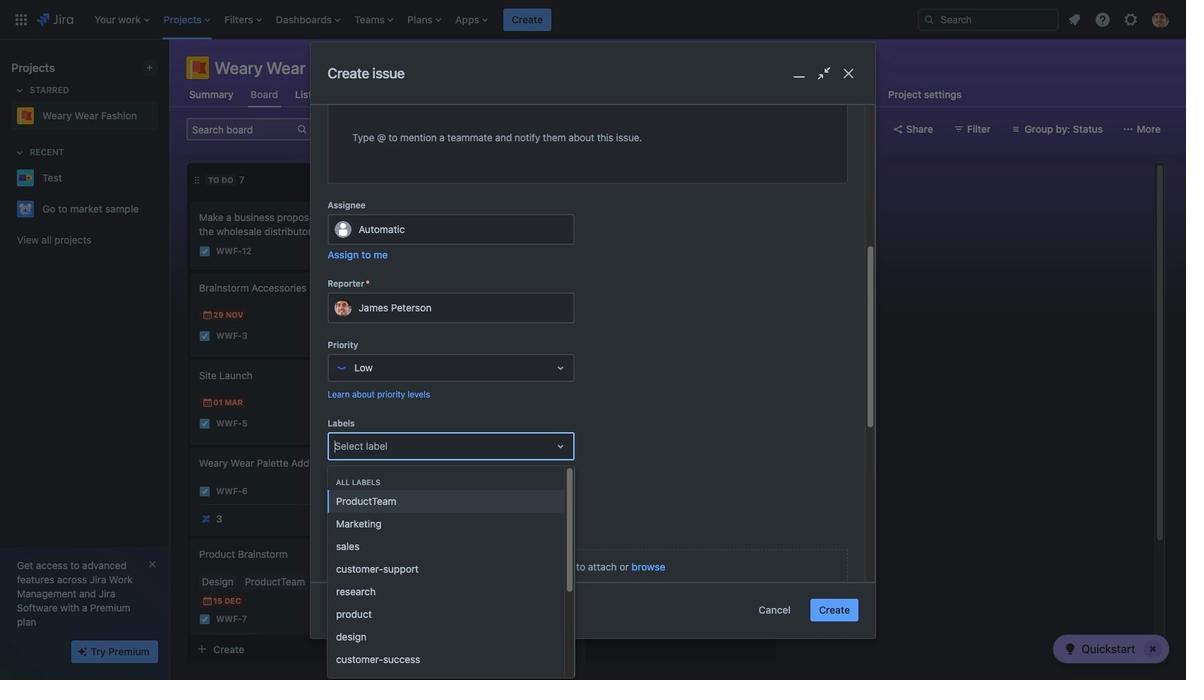 Task type: describe. For each thing, give the bounding box(es) containing it.
task image for james peterson icon
[[398, 299, 410, 311]]

6 list item from the left
[[403, 0, 446, 39]]

due date: 01 march 2024 image
[[202, 397, 213, 408]]

2 task image from the top
[[199, 418, 210, 429]]

8 list item from the left
[[504, 0, 552, 39]]

open image
[[552, 359, 569, 376]]

exit full screen image
[[814, 64, 834, 84]]

discard changes and close image
[[839, 64, 859, 84]]

dismiss quickstart image
[[1142, 638, 1165, 660]]

james peterson image for "lowest" 'icon' in the bottom left of the page
[[348, 415, 364, 432]]

lowest image
[[332, 418, 343, 429]]

1 horizontal spatial list
[[1062, 7, 1178, 32]]

james peterson image
[[547, 297, 564, 314]]

task image for the medium image
[[199, 486, 210, 497]]

medium image
[[352, 486, 363, 497]]

check image
[[1062, 641, 1079, 658]]

0 horizontal spatial list
[[87, 0, 907, 39]]

task image for the rightmost highest icon
[[199, 614, 210, 625]]

Search field
[[918, 8, 1059, 31]]



Task type: vqa. For each thing, say whether or not it's contained in the screenshot.
lowest Icon
yes



Task type: locate. For each thing, give the bounding box(es) containing it.
task image
[[398, 299, 410, 311], [199, 331, 210, 342], [199, 486, 210, 497], [199, 614, 210, 625]]

1 vertical spatial james peterson image
[[348, 415, 364, 432]]

collapse recent projects image
[[11, 144, 28, 161]]

primary element
[[8, 0, 907, 39]]

None text field
[[335, 440, 337, 454]]

search image
[[924, 14, 935, 25]]

tab list
[[178, 82, 973, 107]]

5 list item from the left
[[350, 0, 398, 39]]

due date: 29 february 2024 image
[[401, 278, 412, 290], [401, 278, 412, 290]]

due date: 15 december 2023 image
[[202, 595, 213, 607], [202, 595, 213, 607]]

0 vertical spatial james peterson image
[[348, 328, 364, 345]]

list item
[[90, 0, 154, 39], [159, 0, 215, 39], [220, 0, 266, 39], [272, 0, 345, 39], [350, 0, 398, 39], [403, 0, 446, 39], [451, 0, 492, 39], [504, 0, 552, 39]]

show subtasks image
[[234, 634, 251, 651]]

0 horizontal spatial highest image
[[332, 331, 343, 342]]

3 list item from the left
[[220, 0, 266, 39]]

add people image
[[363, 121, 380, 138]]

close premium upgrade banner image
[[147, 559, 158, 570]]

1 list item from the left
[[90, 0, 154, 39]]

dialog
[[311, 3, 876, 680]]

None search field
[[918, 8, 1059, 31]]

jira image
[[37, 11, 73, 28], [37, 11, 73, 28]]

low image
[[352, 246, 363, 257]]

open image
[[552, 438, 569, 455]]

1 james peterson image from the top
[[348, 328, 364, 345]]

7 list item from the left
[[451, 0, 492, 39]]

1 vertical spatial task image
[[199, 418, 210, 429]]

4 list item from the left
[[272, 0, 345, 39]]

1 vertical spatial highest image
[[352, 614, 363, 625]]

collapse starred projects image
[[11, 82, 28, 99]]

1 task image from the top
[[199, 246, 210, 257]]

james peterson image for the topmost highest icon
[[348, 328, 364, 345]]

1 horizontal spatial highest image
[[352, 614, 363, 625]]

highest image
[[332, 331, 343, 342], [352, 614, 363, 625]]

0 vertical spatial highest image
[[332, 331, 343, 342]]

create column image
[[790, 169, 807, 186]]

minimize image
[[789, 64, 810, 84]]

due date: 01 march 2024 image
[[202, 397, 213, 408]]

0 vertical spatial task image
[[199, 246, 210, 257]]

Description - Main content area, start typing to enter text. text field
[[352, 129, 824, 146]]

list
[[87, 0, 907, 39], [1062, 7, 1178, 32]]

2 james peterson image from the top
[[348, 415, 364, 432]]

Search board text field
[[188, 119, 295, 139]]

task image
[[199, 246, 210, 257], [199, 418, 210, 429]]

2 list item from the left
[[159, 0, 215, 39]]

due date: 29 november 2023 image
[[202, 309, 213, 321], [202, 309, 213, 321]]

james peterson image
[[348, 328, 364, 345], [348, 415, 364, 432]]

banner
[[0, 0, 1187, 40]]



